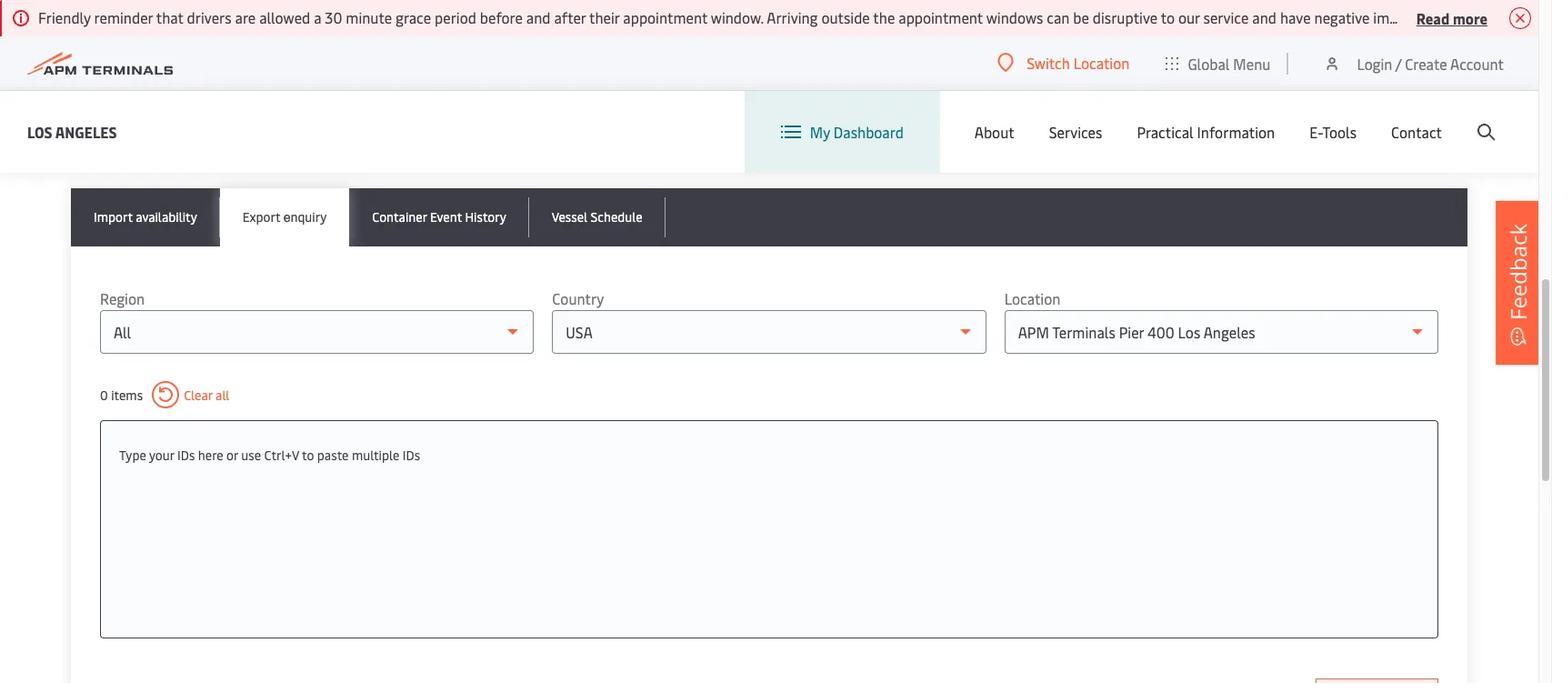 Task type: vqa. For each thing, say whether or not it's contained in the screenshot.
the period
yes



Task type: describe. For each thing, give the bounding box(es) containing it.
multiple
[[352, 447, 400, 464]]

type your ids here or use ctrl+v to paste multiple ids
[[119, 447, 420, 464]]

practical information
[[1137, 122, 1276, 142]]

/
[[1396, 53, 1402, 73]]

country
[[552, 288, 604, 308]]

2 drivers from the left
[[1449, 7, 1494, 27]]

read
[[1417, 8, 1450, 28]]

dashboard
[[834, 122, 904, 142]]

disruptive
[[1093, 7, 1158, 27]]

are
[[235, 7, 256, 27]]

friendly reminder that drivers are allowed a 30 minute grace period before and after their appointment window. arriving outside the appointment windows can be disruptive to our service and have negative impacts on drivers who arriv
[[38, 7, 1553, 27]]

login / create account
[[1358, 53, 1505, 73]]

read more button
[[1417, 6, 1488, 29]]

service
[[1204, 7, 1249, 27]]

containers,
[[178, 127, 250, 147]]

read more
[[1417, 8, 1488, 28]]

0 horizontal spatial to
[[302, 447, 314, 464]]

tab list containing import availability
[[71, 188, 1468, 247]]

here
[[198, 447, 223, 464]]

еnquiry
[[284, 208, 327, 226]]

angeles
[[55, 121, 117, 141]]

availability
[[136, 208, 197, 226]]

items
[[111, 386, 143, 403]]

impacts
[[1374, 7, 1426, 27]]

0
[[100, 386, 108, 403]]

switch location
[[1027, 53, 1130, 73]]

container event history button
[[350, 188, 529, 247]]

reminder
[[94, 7, 153, 27]]

a inside search again enter additional containers, or change the location to search at a different terminal.
[[482, 127, 490, 147]]

login
[[1358, 53, 1393, 73]]

grace
[[396, 7, 431, 27]]

import availability button
[[71, 188, 220, 247]]

vessel schedule button
[[529, 188, 666, 247]]

about button
[[975, 91, 1015, 173]]

0 vertical spatial to
[[1161, 7, 1175, 27]]

more
[[1454, 8, 1488, 28]]

global menu button
[[1148, 36, 1289, 91]]

or inside search again enter additional containers, or change the location to search at a different terminal.
[[254, 127, 267, 147]]

menu
[[1234, 53, 1271, 73]]

clear all button
[[152, 381, 230, 408]]

export еnquiry button
[[220, 188, 350, 247]]

window.
[[711, 7, 764, 27]]

period
[[435, 7, 477, 27]]

e-tools button
[[1310, 91, 1357, 173]]

1 drivers from the left
[[187, 7, 232, 27]]

again
[[153, 87, 214, 122]]

practical
[[1137, 122, 1194, 142]]

1 and from the left
[[527, 7, 551, 27]]

have
[[1281, 7, 1311, 27]]

e-
[[1310, 122, 1323, 142]]

2 appointment from the left
[[899, 7, 983, 27]]

global
[[1188, 53, 1230, 73]]

that
[[156, 7, 183, 27]]

paste
[[317, 447, 349, 464]]

login / create account link
[[1324, 36, 1505, 90]]

allowed
[[259, 7, 310, 27]]

different
[[493, 127, 551, 147]]



Task type: locate. For each thing, give the bounding box(es) containing it.
2 ids from the left
[[403, 447, 420, 464]]

container
[[372, 208, 427, 226]]

about
[[975, 122, 1015, 142]]

on
[[1429, 7, 1446, 27]]

your
[[149, 447, 174, 464]]

search
[[419, 127, 462, 147]]

1 horizontal spatial drivers
[[1449, 7, 1494, 27]]

and
[[527, 7, 551, 27], [1253, 7, 1277, 27]]

container event history
[[372, 208, 507, 226]]

vessel schedule
[[552, 208, 643, 226]]

or left use
[[227, 447, 238, 464]]

change
[[271, 127, 317, 147]]

vessel
[[552, 208, 588, 226]]

0 horizontal spatial a
[[314, 7, 322, 27]]

windows
[[987, 7, 1044, 27]]

appointment
[[623, 7, 708, 27], [899, 7, 983, 27]]

a right at
[[482, 127, 490, 147]]

tools
[[1323, 122, 1357, 142]]

all
[[216, 386, 230, 403]]

1 ids from the left
[[177, 447, 195, 464]]

additional
[[109, 127, 175, 147]]

1 horizontal spatial a
[[482, 127, 490, 147]]

0 horizontal spatial drivers
[[187, 7, 232, 27]]

the inside search again enter additional containers, or change the location to search at a different terminal.
[[321, 127, 342, 147]]

be
[[1074, 7, 1090, 27]]

1 vertical spatial a
[[482, 127, 490, 147]]

event
[[430, 208, 462, 226]]

my dashboard button
[[781, 91, 904, 173]]

0 vertical spatial the
[[874, 7, 895, 27]]

to left the our
[[1161, 7, 1175, 27]]

0 vertical spatial a
[[314, 7, 322, 27]]

or
[[254, 127, 267, 147], [227, 447, 238, 464]]

search
[[71, 87, 147, 122]]

import availability
[[94, 208, 197, 226]]

2 horizontal spatial to
[[1161, 7, 1175, 27]]

export еnquiry
[[243, 208, 327, 226]]

our
[[1179, 7, 1201, 27]]

tab list
[[71, 188, 1468, 247]]

switch
[[1027, 53, 1070, 73]]

global menu
[[1188, 53, 1271, 73]]

schedule
[[591, 208, 643, 226]]

ids right your
[[177, 447, 195, 464]]

the
[[874, 7, 895, 27], [321, 127, 342, 147]]

can
[[1047, 7, 1070, 27]]

contact button
[[1392, 91, 1443, 173]]

type
[[119, 447, 146, 464]]

1 appointment from the left
[[623, 7, 708, 27]]

1 horizontal spatial or
[[254, 127, 267, 147]]

0 items
[[100, 386, 143, 403]]

friendly
[[38, 7, 91, 27]]

e-tools
[[1310, 122, 1357, 142]]

1 horizontal spatial the
[[874, 7, 895, 27]]

the right change
[[321, 127, 342, 147]]

drivers right the on
[[1449, 7, 1494, 27]]

minute
[[346, 7, 392, 27]]

0 horizontal spatial location
[[1005, 288, 1061, 308]]

negative
[[1315, 7, 1370, 27]]

ids
[[177, 447, 195, 464], [403, 447, 420, 464]]

a
[[314, 7, 322, 27], [482, 127, 490, 147]]

1 horizontal spatial ids
[[403, 447, 420, 464]]

ctrl+v
[[264, 447, 299, 464]]

0 horizontal spatial the
[[321, 127, 342, 147]]

1 vertical spatial or
[[227, 447, 238, 464]]

30
[[325, 7, 342, 27]]

at
[[466, 127, 479, 147]]

los angeles link
[[27, 121, 117, 143]]

the right outside
[[874, 7, 895, 27]]

to left paste
[[302, 447, 314, 464]]

create
[[1406, 53, 1448, 73]]

terminal.
[[554, 127, 613, 147]]

None text field
[[119, 439, 1420, 472]]

and left 'have' on the top right of page
[[1253, 7, 1277, 27]]

who
[[1497, 7, 1525, 27]]

1 horizontal spatial appointment
[[899, 7, 983, 27]]

a left 30
[[314, 7, 322, 27]]

and left after at left top
[[527, 7, 551, 27]]

arriving
[[767, 7, 818, 27]]

arriv
[[1528, 7, 1553, 27]]

1 vertical spatial to
[[402, 127, 416, 147]]

history
[[465, 208, 507, 226]]

1 vertical spatial location
[[1005, 288, 1061, 308]]

switch location button
[[998, 53, 1130, 73]]

location
[[346, 127, 399, 147]]

contact
[[1392, 122, 1443, 142]]

information
[[1198, 122, 1276, 142]]

1 horizontal spatial and
[[1253, 7, 1277, 27]]

enter
[[71, 127, 106, 147]]

feedback button
[[1496, 200, 1542, 364]]

ids right multiple
[[403, 447, 420, 464]]

services
[[1050, 122, 1103, 142]]

0 horizontal spatial or
[[227, 447, 238, 464]]

2 and from the left
[[1253, 7, 1277, 27]]

to left search at the top of the page
[[402, 127, 416, 147]]

my dashboard
[[810, 122, 904, 142]]

their
[[589, 7, 620, 27]]

0 vertical spatial location
[[1074, 53, 1130, 73]]

close alert image
[[1510, 7, 1532, 29]]

practical information button
[[1137, 91, 1276, 173]]

location
[[1074, 53, 1130, 73], [1005, 288, 1061, 308]]

0 horizontal spatial appointment
[[623, 7, 708, 27]]

or left change
[[254, 127, 267, 147]]

feedback
[[1504, 223, 1534, 320]]

2 vertical spatial to
[[302, 447, 314, 464]]

los angeles
[[27, 121, 117, 141]]

0 horizontal spatial and
[[527, 7, 551, 27]]

import
[[94, 208, 133, 226]]

my
[[810, 122, 830, 142]]

0 horizontal spatial ids
[[177, 447, 195, 464]]

0 vertical spatial or
[[254, 127, 267, 147]]

1 horizontal spatial to
[[402, 127, 416, 147]]

after
[[554, 7, 586, 27]]

appointment left windows
[[899, 7, 983, 27]]

drivers left are at the top left of page
[[187, 7, 232, 27]]

to
[[1161, 7, 1175, 27], [402, 127, 416, 147], [302, 447, 314, 464]]

los
[[27, 121, 52, 141]]

export
[[243, 208, 280, 226]]

search again enter additional containers, or change the location to search at a different terminal.
[[71, 87, 613, 147]]

use
[[241, 447, 261, 464]]

appointment right their
[[623, 7, 708, 27]]

clear all
[[184, 386, 230, 403]]

services button
[[1050, 91, 1103, 173]]

clear
[[184, 386, 213, 403]]

region
[[100, 288, 145, 308]]

outside
[[822, 7, 870, 27]]

1 vertical spatial the
[[321, 127, 342, 147]]

to inside search again enter additional containers, or change the location to search at a different terminal.
[[402, 127, 416, 147]]

1 horizontal spatial location
[[1074, 53, 1130, 73]]

account
[[1451, 53, 1505, 73]]

before
[[480, 7, 523, 27]]



